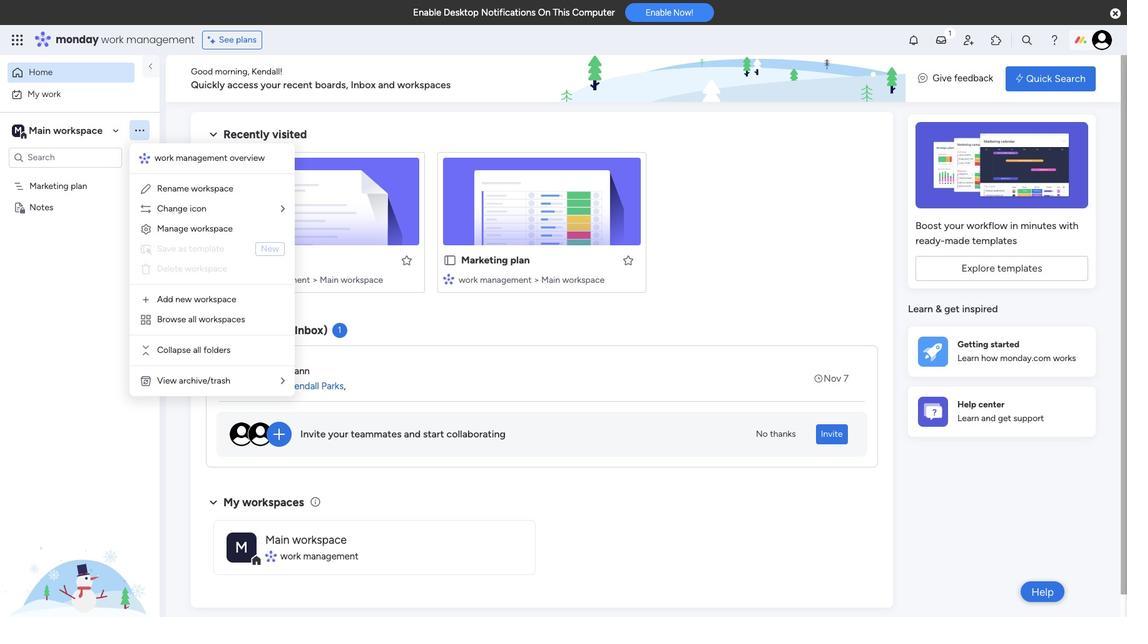 Task type: vqa. For each thing, say whether or not it's contained in the screenshot.
Does monday.com offer plans for students? dropdown button
no



Task type: describe. For each thing, give the bounding box(es) containing it.
now!
[[674, 8, 693, 18]]

recent
[[283, 79, 313, 91]]

and for help center learn and get support
[[981, 413, 996, 424]]

getting started element
[[908, 326, 1096, 376]]

plans
[[236, 34, 257, 45]]

roy mann
[[268, 365, 310, 377]]

explore templates
[[962, 262, 1042, 274]]

nov 7
[[824, 373, 849, 384]]

add new workspace
[[157, 294, 236, 305]]

home button
[[8, 63, 135, 83]]

and inside good morning, kendall! quickly access your recent boards, inbox and workspaces
[[378, 79, 395, 91]]

template
[[189, 243, 224, 254]]

invite for invite your teammates and start collaborating
[[300, 428, 326, 440]]

help image
[[1048, 34, 1061, 46]]

dapulse close image
[[1110, 8, 1121, 20]]

collapse all folders
[[157, 345, 231, 355]]

m for bottommost workspace "image"
[[235, 538, 248, 556]]

all for browse
[[188, 314, 197, 325]]

workspace options image
[[133, 124, 146, 137]]

invite button
[[816, 424, 848, 444]]

lottie animation image for leftmost lottie animation element
[[0, 491, 160, 617]]

access
[[227, 79, 258, 91]]

your inside good morning, kendall! quickly access your recent boards, inbox and workspaces
[[261, 79, 281, 91]]

recently
[[223, 128, 270, 141]]

feed
[[264, 324, 288, 337]]

0 vertical spatial workspace image
[[12, 124, 24, 137]]

work management
[[280, 551, 359, 562]]

0 vertical spatial get
[[945, 303, 960, 315]]

quick search
[[1026, 72, 1086, 84]]

icon
[[190, 203, 206, 214]]

new
[[175, 294, 192, 305]]

change
[[157, 203, 188, 214]]

v2 bolt switch image
[[1016, 72, 1023, 85]]

public board image
[[443, 253, 457, 267]]

new
[[261, 243, 279, 254]]

no thanks
[[756, 429, 796, 439]]

kendall parks image
[[1092, 30, 1112, 50]]

delete workspace menu item
[[140, 262, 285, 277]]

view archive/trash image
[[140, 375, 152, 387]]

work management > main workspace for notes
[[237, 275, 383, 285]]

minutes
[[1021, 220, 1057, 232]]

with
[[1059, 220, 1079, 232]]

0 vertical spatial learn
[[908, 303, 933, 315]]

give feedback
[[933, 73, 993, 84]]

manage workspace image
[[140, 223, 152, 235]]

started
[[991, 339, 1020, 350]]

morning,
[[215, 66, 249, 77]]

start
[[423, 428, 444, 440]]

explore templates button
[[916, 256, 1088, 281]]

overview
[[230, 153, 265, 163]]

works
[[1053, 353, 1076, 364]]

(inbox)
[[290, 324, 328, 337]]

marketing for work management > main workspace
[[461, 254, 508, 266]]

view
[[157, 376, 177, 386]]

notifications
[[481, 7, 536, 18]]

enable for enable now!
[[646, 8, 672, 18]]

how
[[981, 353, 998, 364]]

main workspace inside workspace selection element
[[29, 124, 103, 136]]

close recently visited image
[[206, 127, 221, 142]]

mann
[[286, 365, 310, 377]]

menu item inside menu
[[140, 242, 285, 257]]

inspired
[[962, 303, 998, 315]]

learn for help
[[958, 413, 979, 424]]

2 vertical spatial workspaces
[[242, 496, 304, 509]]

my work
[[28, 89, 61, 99]]

boost
[[916, 220, 942, 232]]

enable for enable desktop notifications on this computer
[[413, 7, 441, 18]]

this
[[553, 7, 570, 18]]

workflow
[[967, 220, 1008, 232]]

plan for notes
[[71, 181, 87, 191]]

select product image
[[11, 34, 24, 46]]

save
[[157, 243, 176, 254]]

roy
[[268, 365, 284, 377]]

enable desktop notifications on this computer
[[413, 7, 615, 18]]

save as template
[[157, 243, 224, 254]]

enable now!
[[646, 8, 693, 18]]

support
[[1013, 413, 1044, 424]]

inbox
[[351, 79, 376, 91]]

work management > main workspace for marketing plan
[[459, 275, 605, 285]]

work inside button
[[42, 89, 61, 99]]

templates image image
[[919, 122, 1085, 208]]

apps image
[[990, 34, 1003, 46]]

private board image inside quick search results list box
[[222, 253, 235, 267]]

enable now! button
[[625, 3, 714, 22]]

lottie animation image for top lottie animation element
[[554, 55, 906, 103]]

on
[[538, 7, 551, 18]]

teammates
[[351, 428, 402, 440]]

add new workspace image
[[140, 294, 152, 306]]

marketing plan for notes
[[29, 181, 87, 191]]

my workspaces
[[223, 496, 304, 509]]

&
[[936, 303, 942, 315]]

kendall!
[[252, 66, 283, 77]]

menu containing work management overview
[[130, 143, 295, 396]]

learn & get inspired
[[908, 303, 998, 315]]

see plans button
[[202, 31, 262, 49]]

recently visited
[[223, 128, 307, 141]]

no
[[756, 429, 768, 439]]

work inside menu
[[155, 153, 174, 163]]

roy mann image
[[235, 366, 260, 391]]

give
[[933, 73, 952, 84]]

archive/trash
[[179, 376, 230, 386]]

quick search results list box
[[206, 142, 878, 308]]

0 vertical spatial notes
[[29, 202, 53, 212]]

getting
[[958, 339, 989, 350]]

explore
[[962, 262, 995, 274]]

help button
[[1021, 581, 1065, 602]]

monday work management
[[56, 33, 194, 47]]

thanks
[[770, 429, 796, 439]]

desktop
[[444, 7, 479, 18]]

service icon image
[[140, 243, 152, 255]]

see plans
[[219, 34, 257, 45]]

workspace selection element
[[12, 123, 105, 139]]

rename
[[157, 183, 189, 194]]

workspaces inside good morning, kendall! quickly access your recent boards, inbox and workspaces
[[397, 79, 451, 91]]

close my workspaces image
[[206, 495, 221, 510]]

delete workspace image
[[140, 263, 152, 275]]

management inside menu
[[176, 153, 227, 163]]

m for the top workspace "image"
[[14, 125, 22, 136]]

your for boost your workflow in minutes with ready-made templates
[[944, 220, 964, 232]]

change icon
[[157, 203, 206, 214]]

monday.com
[[1000, 353, 1051, 364]]

browse
[[157, 314, 186, 325]]

marketing plan for work management > main workspace
[[461, 254, 530, 266]]

collapse
[[157, 345, 191, 355]]

center
[[978, 399, 1005, 410]]



Task type: locate. For each thing, give the bounding box(es) containing it.
lottie animation element
[[554, 55, 906, 103], [0, 491, 160, 617]]

view archive/trash
[[157, 376, 230, 386]]

templates inside explore templates button
[[998, 262, 1042, 274]]

invite
[[300, 428, 326, 440], [821, 429, 843, 439]]

marketing right public board icon
[[461, 254, 508, 266]]

my for my work
[[28, 89, 40, 99]]

and right inbox
[[378, 79, 395, 91]]

learn for getting
[[958, 353, 979, 364]]

menu
[[130, 143, 295, 396]]

list box
[[0, 173, 160, 387]]

0 horizontal spatial and
[[378, 79, 395, 91]]

1 horizontal spatial lottie animation element
[[554, 55, 906, 103]]

marketing plan down search in workspace field
[[29, 181, 87, 191]]

enable inside "button"
[[646, 8, 672, 18]]

notes right the template
[[240, 254, 267, 266]]

0 vertical spatial private board image
[[13, 201, 25, 213]]

templates
[[972, 235, 1017, 247], [998, 262, 1042, 274]]

marketing plan right public board icon
[[461, 254, 530, 266]]

learn
[[908, 303, 933, 315], [958, 353, 979, 364], [958, 413, 979, 424]]

enable left now!
[[646, 8, 672, 18]]

get down center
[[998, 413, 1011, 424]]

plan
[[71, 181, 87, 191], [510, 254, 530, 266]]

made
[[945, 235, 970, 247]]

0 vertical spatial all
[[188, 314, 197, 325]]

workspaces right close my workspaces icon at left
[[242, 496, 304, 509]]

workspace inside delete workspace menu item
[[185, 263, 227, 274]]

0 vertical spatial and
[[378, 79, 395, 91]]

nov
[[824, 373, 841, 384]]

1 vertical spatial workspaces
[[199, 314, 245, 325]]

plan inside quick search results list box
[[510, 254, 530, 266]]

1 vertical spatial your
[[944, 220, 964, 232]]

marketing plan inside list box
[[29, 181, 87, 191]]

workspace image
[[12, 124, 24, 137], [227, 532, 257, 562]]

0 horizontal spatial marketing
[[29, 181, 69, 191]]

work management > main workspace
[[237, 275, 383, 285], [459, 275, 605, 285]]

quickly
[[191, 79, 225, 91]]

templates down workflow at the top of page
[[972, 235, 1017, 247]]

1 horizontal spatial workspace image
[[227, 532, 257, 562]]

0 horizontal spatial invite
[[300, 428, 326, 440]]

0 horizontal spatial private board image
[[13, 201, 25, 213]]

1 vertical spatial plan
[[510, 254, 530, 266]]

learn left &
[[908, 303, 933, 315]]

get inside help center learn and get support
[[998, 413, 1011, 424]]

marketing plan
[[29, 181, 87, 191], [461, 254, 530, 266]]

delete
[[157, 263, 183, 274]]

notes
[[29, 202, 53, 212], [240, 254, 267, 266]]

1 horizontal spatial your
[[328, 428, 348, 440]]

0 vertical spatial lottie animation image
[[554, 55, 906, 103]]

0 horizontal spatial enable
[[413, 7, 441, 18]]

2 vertical spatial learn
[[958, 413, 979, 424]]

0 vertical spatial plan
[[71, 181, 87, 191]]

help inside button
[[1032, 586, 1054, 598]]

1 image
[[944, 26, 956, 40]]

quick
[[1026, 72, 1052, 84]]

1 vertical spatial marketing
[[461, 254, 508, 266]]

main workspace up work management
[[265, 533, 347, 547]]

home
[[29, 67, 53, 78]]

1 vertical spatial m
[[235, 538, 248, 556]]

lottie animation image
[[554, 55, 906, 103], [0, 491, 160, 617]]

update
[[223, 324, 262, 337]]

1 vertical spatial templates
[[998, 262, 1042, 274]]

1 horizontal spatial invite
[[821, 429, 843, 439]]

inbox image
[[935, 34, 948, 46]]

1 horizontal spatial and
[[404, 428, 421, 440]]

marketing plan inside quick search results list box
[[461, 254, 530, 266]]

2 horizontal spatial your
[[944, 220, 964, 232]]

help for help
[[1032, 586, 1054, 598]]

collapse all folders image
[[140, 344, 152, 357]]

component image
[[222, 273, 233, 284]]

0 vertical spatial marketing
[[29, 181, 69, 191]]

0 vertical spatial templates
[[972, 235, 1017, 247]]

0 horizontal spatial main workspace
[[29, 124, 103, 136]]

1 horizontal spatial lottie animation image
[[554, 55, 906, 103]]

marketing for notes
[[29, 181, 69, 191]]

1 horizontal spatial main workspace
[[265, 533, 347, 547]]

1 horizontal spatial m
[[235, 538, 248, 556]]

and for invite your teammates and start collaborating
[[404, 428, 421, 440]]

help center element
[[908, 386, 1096, 437]]

0 horizontal spatial lottie animation image
[[0, 491, 160, 617]]

0 horizontal spatial m
[[14, 125, 22, 136]]

invite inside button
[[821, 429, 843, 439]]

plan for work management > main workspace
[[510, 254, 530, 266]]

workspaces inside menu
[[199, 314, 245, 325]]

> for marketing plan
[[534, 275, 539, 285]]

learn inside getting started learn how monday.com works
[[958, 353, 979, 364]]

private board image
[[13, 201, 25, 213], [222, 253, 235, 267]]

1 horizontal spatial marketing plan
[[461, 254, 530, 266]]

close update feed (inbox) image
[[206, 323, 221, 338]]

collaborating
[[447, 428, 506, 440]]

1 vertical spatial private board image
[[222, 253, 235, 267]]

main workspace
[[29, 124, 103, 136], [265, 533, 347, 547]]

1 horizontal spatial plan
[[510, 254, 530, 266]]

workspaces
[[397, 79, 451, 91], [199, 314, 245, 325], [242, 496, 304, 509]]

templates right explore
[[998, 262, 1042, 274]]

list box containing marketing plan
[[0, 173, 160, 387]]

plan inside list box
[[71, 181, 87, 191]]

learn inside help center learn and get support
[[958, 413, 979, 424]]

all for collapse
[[193, 345, 201, 355]]

all left "folders"
[[193, 345, 201, 355]]

2 horizontal spatial and
[[981, 413, 996, 424]]

0 horizontal spatial my
[[28, 89, 40, 99]]

good
[[191, 66, 213, 77]]

2 vertical spatial your
[[328, 428, 348, 440]]

rename workspace
[[157, 183, 233, 194]]

search everything image
[[1021, 34, 1033, 46]]

0 vertical spatial lottie animation element
[[554, 55, 906, 103]]

1 vertical spatial notes
[[240, 254, 267, 266]]

1 vertical spatial marketing plan
[[461, 254, 530, 266]]

my inside button
[[28, 89, 40, 99]]

help center learn and get support
[[958, 399, 1044, 424]]

v2 user feedback image
[[918, 72, 928, 86]]

workspace inside workspace selection element
[[53, 124, 103, 136]]

1 horizontal spatial marketing
[[461, 254, 508, 266]]

feedback
[[954, 73, 993, 84]]

> for notes
[[312, 275, 318, 285]]

0 horizontal spatial marketing plan
[[29, 181, 87, 191]]

1 vertical spatial help
[[1032, 586, 1054, 598]]

Search in workspace field
[[26, 150, 105, 165]]

list arrow image
[[281, 205, 285, 213]]

boards,
[[315, 79, 348, 91]]

get
[[945, 303, 960, 315], [998, 413, 1011, 424]]

1 vertical spatial get
[[998, 413, 1011, 424]]

invite your teammates and start collaborating
[[300, 428, 506, 440]]

1 work management > main workspace from the left
[[237, 275, 383, 285]]

browse all workspaces
[[157, 314, 245, 325]]

manage
[[157, 223, 188, 234]]

good morning, kendall! quickly access your recent boards, inbox and workspaces
[[191, 66, 451, 91]]

change icon image
[[140, 203, 152, 215]]

my for my workspaces
[[223, 496, 240, 509]]

visited
[[272, 128, 307, 141]]

search
[[1055, 72, 1086, 84]]

0 horizontal spatial your
[[261, 79, 281, 91]]

1 horizontal spatial notes
[[240, 254, 267, 266]]

help
[[958, 399, 976, 410], [1032, 586, 1054, 598]]

add to favorites image
[[401, 254, 413, 266]]

boost your workflow in minutes with ready-made templates
[[916, 220, 1079, 247]]

as
[[178, 243, 187, 254]]

and
[[378, 79, 395, 91], [981, 413, 996, 424], [404, 428, 421, 440]]

ready-
[[916, 235, 945, 247]]

marketing down search in workspace field
[[29, 181, 69, 191]]

0 horizontal spatial workspace image
[[12, 124, 24, 137]]

marketing inside quick search results list box
[[461, 254, 508, 266]]

workspaces right inbox
[[397, 79, 451, 91]]

1 horizontal spatial >
[[534, 275, 539, 285]]

management
[[126, 33, 194, 47], [176, 153, 227, 163], [258, 275, 310, 285], [480, 275, 532, 285], [303, 551, 359, 562]]

folders
[[203, 345, 231, 355]]

>
[[312, 275, 318, 285], [534, 275, 539, 285]]

add
[[157, 294, 173, 305]]

delete workspace
[[157, 263, 227, 274]]

1 horizontal spatial my
[[223, 496, 240, 509]]

get right &
[[945, 303, 960, 315]]

your for invite your teammates and start collaborating
[[328, 428, 348, 440]]

my work button
[[8, 84, 135, 104]]

work
[[101, 33, 124, 47], [42, 89, 61, 99], [155, 153, 174, 163], [237, 275, 256, 285], [459, 275, 478, 285], [280, 551, 301, 562]]

templates inside boost your workflow in minutes with ready-made templates
[[972, 235, 1017, 247]]

marketing
[[29, 181, 69, 191], [461, 254, 508, 266]]

0 horizontal spatial get
[[945, 303, 960, 315]]

2 > from the left
[[534, 275, 539, 285]]

help for help center learn and get support
[[958, 399, 976, 410]]

see
[[219, 34, 234, 45]]

0 horizontal spatial >
[[312, 275, 318, 285]]

learn down getting at the right bottom of page
[[958, 353, 979, 364]]

0 horizontal spatial help
[[958, 399, 976, 410]]

enable
[[413, 7, 441, 18], [646, 8, 672, 18]]

0 vertical spatial my
[[28, 89, 40, 99]]

0 vertical spatial workspaces
[[397, 79, 451, 91]]

1 horizontal spatial work management > main workspace
[[459, 275, 605, 285]]

your up made
[[944, 220, 964, 232]]

browse all workspaces image
[[140, 314, 152, 326]]

1 vertical spatial lottie animation image
[[0, 491, 160, 617]]

workspaces up "folders"
[[199, 314, 245, 325]]

1 > from the left
[[312, 275, 318, 285]]

0 horizontal spatial plan
[[71, 181, 87, 191]]

0 horizontal spatial work management > main workspace
[[237, 275, 383, 285]]

main inside workspace selection element
[[29, 124, 51, 136]]

computer
[[572, 7, 615, 18]]

7
[[844, 373, 849, 384]]

1 vertical spatial learn
[[958, 353, 979, 364]]

invite members image
[[963, 34, 975, 46]]

1 vertical spatial main workspace
[[265, 533, 347, 547]]

1 horizontal spatial get
[[998, 413, 1011, 424]]

and left the start
[[404, 428, 421, 440]]

your inside boost your workflow in minutes with ready-made templates
[[944, 220, 964, 232]]

list arrow image
[[281, 377, 285, 386]]

0 vertical spatial marketing plan
[[29, 181, 87, 191]]

1 horizontal spatial enable
[[646, 8, 672, 18]]

my down the home
[[28, 89, 40, 99]]

and inside help center learn and get support
[[981, 413, 996, 424]]

and down center
[[981, 413, 996, 424]]

rename workspace image
[[140, 183, 152, 195]]

m inside workspace selection element
[[14, 125, 22, 136]]

option
[[0, 175, 160, 177]]

1 vertical spatial my
[[223, 496, 240, 509]]

enable left 'desktop'
[[413, 7, 441, 18]]

your down kendall! in the top left of the page
[[261, 79, 281, 91]]

your
[[261, 79, 281, 91], [944, 220, 964, 232], [328, 428, 348, 440]]

1 vertical spatial workspace image
[[227, 532, 257, 562]]

my right close my workspaces icon at left
[[223, 496, 240, 509]]

update feed (inbox)
[[223, 324, 328, 337]]

no thanks button
[[751, 424, 801, 444]]

0 horizontal spatial notes
[[29, 202, 53, 212]]

2 work management > main workspace from the left
[[459, 275, 605, 285]]

1 horizontal spatial help
[[1032, 586, 1054, 598]]

1
[[338, 325, 341, 335]]

1 vertical spatial all
[[193, 345, 201, 355]]

manage workspace
[[157, 223, 233, 234]]

2 vertical spatial and
[[404, 428, 421, 440]]

monday
[[56, 33, 99, 47]]

0 vertical spatial main workspace
[[29, 124, 103, 136]]

learn down center
[[958, 413, 979, 424]]

0 vertical spatial your
[[261, 79, 281, 91]]

your left teammates
[[328, 428, 348, 440]]

0 vertical spatial m
[[14, 125, 22, 136]]

menu item
[[140, 242, 285, 257]]

add to favorites image
[[622, 254, 635, 266]]

1 vertical spatial lottie animation element
[[0, 491, 160, 617]]

workspace
[[53, 124, 103, 136], [191, 183, 233, 194], [190, 223, 233, 234], [185, 263, 227, 274], [341, 275, 383, 285], [562, 275, 605, 285], [194, 294, 236, 305], [292, 533, 347, 547]]

notes down search in workspace field
[[29, 202, 53, 212]]

invite for invite
[[821, 429, 843, 439]]

notifications image
[[908, 34, 920, 46]]

1 horizontal spatial private board image
[[222, 253, 235, 267]]

0 vertical spatial help
[[958, 399, 976, 410]]

main workspace up search in workspace field
[[29, 124, 103, 136]]

notes inside quick search results list box
[[240, 254, 267, 266]]

getting started learn how monday.com works
[[958, 339, 1076, 364]]

0 horizontal spatial lottie animation element
[[0, 491, 160, 617]]

menu item containing save as template
[[140, 242, 285, 257]]

help inside help center learn and get support
[[958, 399, 976, 410]]

1 vertical spatial and
[[981, 413, 996, 424]]

all down the add new workspace
[[188, 314, 197, 325]]



